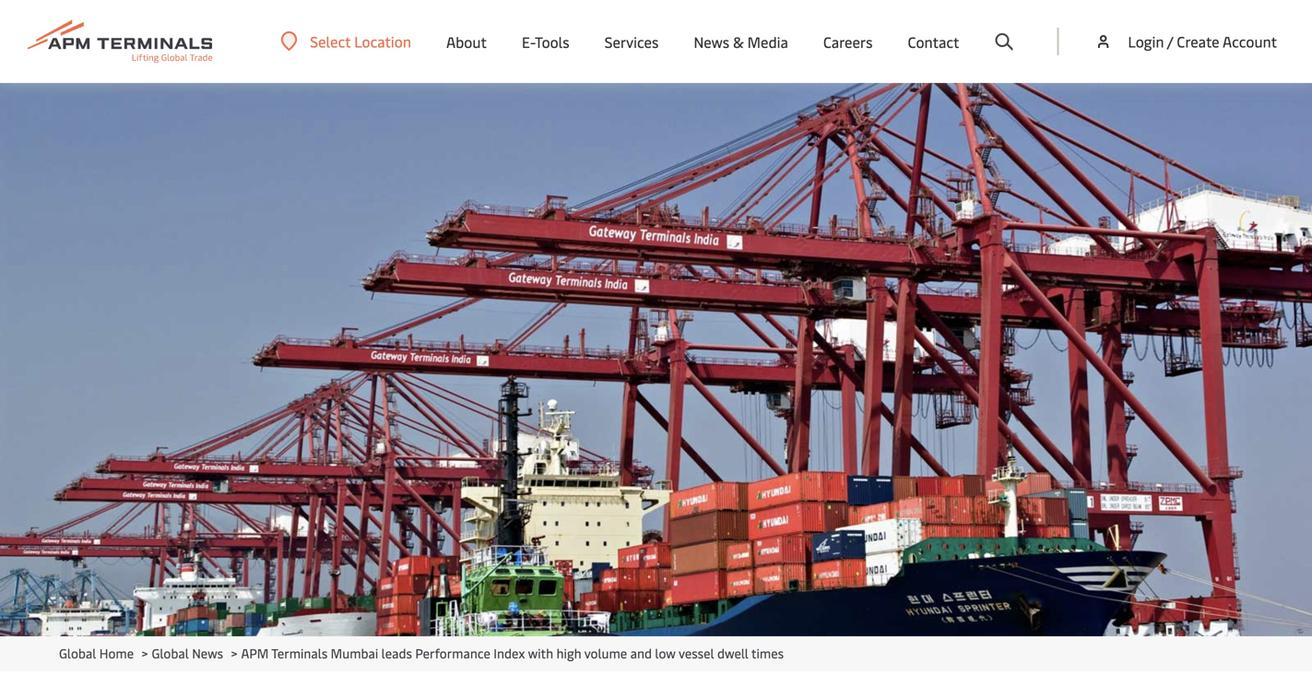Task type: vqa. For each thing, say whether or not it's contained in the screenshot.
the top Tariffs
no



Task type: locate. For each thing, give the bounding box(es) containing it.
e-
[[522, 32, 535, 51]]

0 vertical spatial news
[[694, 32, 730, 51]]

select location button
[[281, 31, 411, 51]]

select
[[310, 31, 351, 51]]

dwell
[[718, 644, 749, 662]]

tools
[[535, 32, 570, 51]]

0 horizontal spatial global
[[59, 644, 96, 662]]

volume
[[585, 644, 628, 662]]

news & media
[[694, 32, 789, 51]]

login
[[1129, 31, 1165, 51]]

select location
[[310, 31, 411, 51]]

high
[[557, 644, 582, 662]]

about
[[446, 32, 487, 51]]

news
[[694, 32, 730, 51], [192, 644, 223, 662]]

0 horizontal spatial news
[[192, 644, 223, 662]]

about button
[[446, 0, 487, 83]]

account
[[1223, 31, 1278, 51]]

> right home on the left bottom of page
[[142, 644, 148, 662]]

create
[[1177, 31, 1220, 51]]

apm terminals mumbai dwell times image
[[0, 83, 1313, 637]]

global right home on the left bottom of page
[[152, 644, 189, 662]]

> left apm
[[231, 644, 238, 662]]

1 horizontal spatial news
[[694, 32, 730, 51]]

news & media button
[[694, 0, 789, 83]]

>
[[142, 644, 148, 662], [231, 644, 238, 662]]

low
[[655, 644, 676, 662]]

0 horizontal spatial >
[[142, 644, 148, 662]]

e-tools
[[522, 32, 570, 51]]

1 horizontal spatial >
[[231, 644, 238, 662]]

/
[[1168, 31, 1174, 51]]

contact
[[908, 32, 960, 51]]

news left apm
[[192, 644, 223, 662]]

leads
[[382, 644, 412, 662]]

global
[[59, 644, 96, 662], [152, 644, 189, 662]]

news left &
[[694, 32, 730, 51]]

global left home on the left bottom of page
[[59, 644, 96, 662]]

1 horizontal spatial global
[[152, 644, 189, 662]]

news inside popup button
[[694, 32, 730, 51]]

vessel
[[679, 644, 715, 662]]

2 global from the left
[[152, 644, 189, 662]]

1 global from the left
[[59, 644, 96, 662]]

&
[[733, 32, 744, 51]]



Task type: describe. For each thing, give the bounding box(es) containing it.
global news link
[[152, 644, 223, 662]]

index
[[494, 644, 525, 662]]

services
[[605, 32, 659, 51]]

apm
[[241, 644, 269, 662]]

times
[[752, 644, 784, 662]]

terminals
[[272, 644, 328, 662]]

2 > from the left
[[231, 644, 238, 662]]

home
[[99, 644, 134, 662]]

and
[[631, 644, 652, 662]]

careers button
[[824, 0, 873, 83]]

performance
[[415, 644, 491, 662]]

mumbai
[[331, 644, 378, 662]]

with
[[528, 644, 554, 662]]

e-tools button
[[522, 0, 570, 83]]

1 > from the left
[[142, 644, 148, 662]]

global home > global news > apm terminals mumbai leads performance index with high volume and low vessel dwell times
[[59, 644, 784, 662]]

media
[[748, 32, 789, 51]]

1 vertical spatial news
[[192, 644, 223, 662]]

services button
[[605, 0, 659, 83]]

global home link
[[59, 644, 134, 662]]

careers
[[824, 32, 873, 51]]

location
[[354, 31, 411, 51]]

contact button
[[908, 0, 960, 83]]

login / create account link
[[1095, 0, 1278, 83]]

login / create account
[[1129, 31, 1278, 51]]



